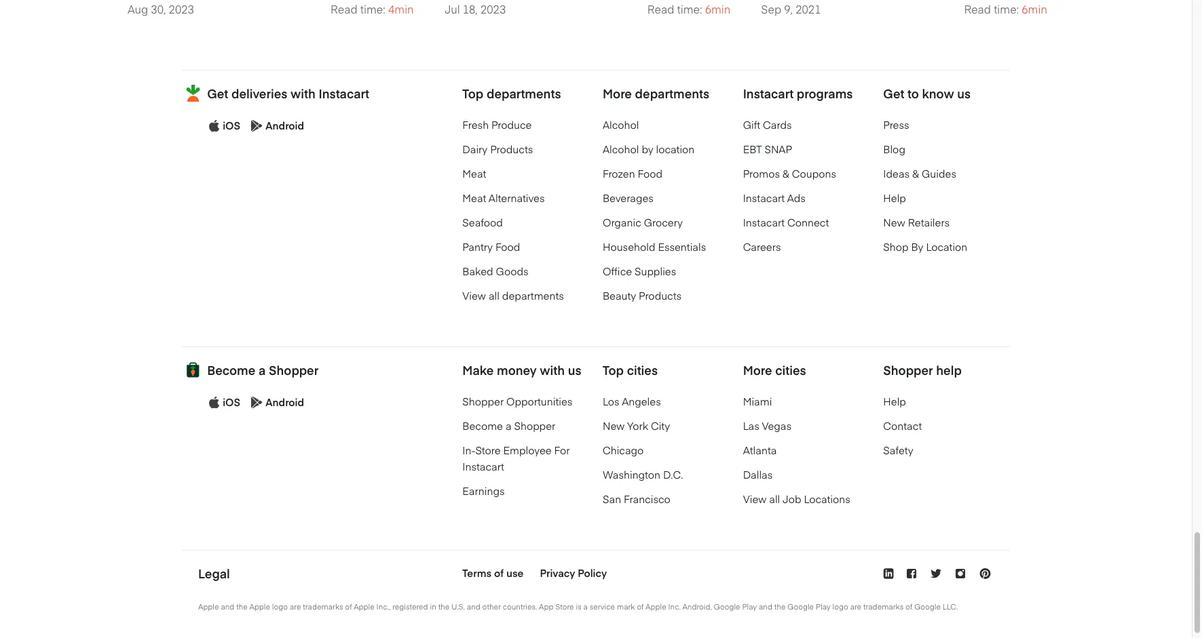 Task type: locate. For each thing, give the bounding box(es) containing it.
of down "facebook" icon
[[906, 602, 912, 613]]

las
[[743, 419, 759, 433]]

1 android from the top
[[266, 119, 304, 133]]

baked goods
[[462, 264, 528, 278]]

3 read from the left
[[964, 2, 991, 17]]

cities for top cities
[[627, 362, 658, 379]]

inc.,
[[376, 602, 391, 613]]

food down the alcohol by location link
[[638, 167, 662, 181]]

read time: 6min
[[647, 2, 731, 17], [964, 2, 1047, 17]]

6min
[[705, 2, 731, 17], [1022, 2, 1047, 17]]

0 vertical spatial new
[[883, 216, 905, 230]]

coupons
[[792, 167, 836, 181]]

1 horizontal spatial google
[[788, 602, 814, 613]]

llc.
[[943, 602, 958, 613]]

1 vertical spatial become a shopper
[[462, 419, 555, 433]]

2 horizontal spatial the
[[774, 602, 786, 613]]

0 horizontal spatial top
[[462, 85, 483, 102]]

2 ios link from the top
[[223, 396, 240, 410]]

1 horizontal spatial more
[[743, 362, 772, 379]]

2023 right 30,
[[169, 2, 194, 17]]

2 read time: 6min from the left
[[964, 2, 1047, 17]]

2 google from the left
[[788, 602, 814, 613]]

2 horizontal spatial and
[[759, 602, 772, 613]]

shopper help
[[883, 362, 962, 379]]

terms
[[462, 567, 491, 580]]

opportunities
[[506, 395, 572, 409]]

1 horizontal spatial 2023
[[481, 2, 506, 17]]

beverages
[[603, 191, 654, 205]]

more up alcohol "link"
[[603, 85, 632, 102]]

1 horizontal spatial us
[[957, 85, 971, 102]]

0 horizontal spatial become
[[207, 362, 255, 379]]

earnings
[[462, 484, 505, 498]]

0 vertical spatial more
[[603, 85, 632, 102]]

1 vertical spatial new
[[603, 419, 625, 433]]

1 android play store logo image from the top
[[251, 120, 263, 132]]

shopper
[[269, 362, 319, 379], [883, 362, 933, 379], [462, 395, 504, 409], [514, 419, 555, 433]]

2 time: from the left
[[677, 2, 702, 17]]

alcohol down alcohol "link"
[[603, 142, 639, 156]]

0 vertical spatial android link
[[266, 119, 304, 133]]

meat down meat link
[[462, 191, 486, 205]]

pantry food
[[462, 240, 520, 254]]

1 horizontal spatial top
[[603, 362, 624, 379]]

promos & coupons link
[[743, 167, 836, 181]]

android link
[[266, 119, 304, 133], [266, 396, 304, 410]]

in-
[[462, 444, 475, 458]]

use
[[506, 567, 523, 580]]

get right instacart app logo
[[207, 85, 228, 102]]

0 vertical spatial products
[[490, 142, 533, 156]]

view down dallas link
[[743, 493, 767, 506]]

ios link for become
[[223, 396, 240, 410]]

1 ios app store logo image from the top
[[209, 120, 220, 132]]

job
[[783, 493, 801, 506]]

1 6min from the left
[[705, 2, 731, 17]]

legal
[[198, 565, 230, 582]]

terms of use link
[[462, 567, 523, 580]]

dairy products
[[462, 142, 533, 156]]

0 horizontal spatial more
[[603, 85, 632, 102]]

2 horizontal spatial read
[[964, 2, 991, 17]]

chicago link
[[603, 444, 644, 458]]

safety
[[883, 444, 913, 458]]

meat down dairy on the left top
[[462, 167, 486, 181]]

1 horizontal spatial all
[[769, 493, 780, 506]]

1 vertical spatial us
[[568, 362, 581, 379]]

linkedin image
[[883, 569, 894, 580]]

1 horizontal spatial are
[[850, 602, 861, 613]]

1 horizontal spatial 6min
[[1022, 2, 1047, 17]]

new left york
[[603, 419, 625, 433]]

1 alcohol from the top
[[603, 118, 639, 132]]

trademarks left 'inc.,' at the bottom of the page
[[303, 602, 343, 613]]

us up opportunities in the bottom left of the page
[[568, 362, 581, 379]]

1 meat from the top
[[462, 167, 486, 181]]

0 vertical spatial with
[[291, 85, 316, 102]]

0 vertical spatial android
[[266, 119, 304, 133]]

1 vertical spatial store
[[555, 602, 574, 613]]

0 vertical spatial food
[[638, 167, 662, 181]]

instacart shopper app logo image
[[182, 359, 204, 382]]

are
[[290, 602, 301, 613], [850, 602, 861, 613]]

1 ios from the top
[[223, 119, 240, 133]]

ideas
[[883, 167, 910, 181]]

safety link
[[883, 444, 913, 458]]

with up opportunities in the bottom left of the page
[[540, 362, 565, 379]]

0 horizontal spatial are
[[290, 602, 301, 613]]

1 horizontal spatial time:
[[677, 2, 702, 17]]

get left the to
[[883, 85, 904, 102]]

android link for with
[[266, 119, 304, 133]]

top up los
[[603, 362, 624, 379]]

household essentials
[[603, 240, 706, 254]]

ebt snap
[[743, 142, 792, 156]]

for
[[554, 444, 570, 458]]

cities
[[627, 362, 658, 379], [775, 362, 806, 379]]

instacart programs
[[743, 85, 853, 102]]

2 meat from the top
[[462, 191, 486, 205]]

1 vertical spatial more
[[743, 362, 772, 379]]

gift cards link
[[743, 118, 792, 132]]

with for money
[[540, 362, 565, 379]]

organic
[[603, 216, 641, 230]]

to
[[908, 85, 919, 102]]

1 vertical spatial ios app store logo image
[[209, 397, 220, 409]]

1 horizontal spatial play
[[816, 602, 831, 613]]

android play store logo image for deliveries
[[251, 120, 263, 132]]

0 horizontal spatial time:
[[360, 2, 385, 17]]

promos
[[743, 167, 780, 181]]

android for with
[[266, 119, 304, 133]]

in-store employee for instacart
[[462, 444, 570, 474]]

1 horizontal spatial cities
[[775, 362, 806, 379]]

time: for aug 30, 2023
[[360, 2, 385, 17]]

miami link
[[743, 395, 772, 409]]

&
[[783, 167, 789, 181], [912, 167, 919, 181]]

press
[[883, 118, 909, 132]]

2 logo from the left
[[833, 602, 848, 613]]

0 horizontal spatial us
[[568, 362, 581, 379]]

new up shop
[[883, 216, 905, 230]]

0 horizontal spatial &
[[783, 167, 789, 181]]

1 horizontal spatial get
[[883, 85, 904, 102]]

1 vertical spatial become
[[462, 419, 503, 433]]

alcohol up the alcohol by location link
[[603, 118, 639, 132]]

0 vertical spatial top
[[462, 85, 483, 102]]

help link down ideas
[[883, 191, 906, 205]]

the
[[236, 602, 248, 613], [438, 602, 450, 613], [774, 602, 786, 613]]

0 vertical spatial meat
[[462, 167, 486, 181]]

location
[[926, 240, 967, 254]]

1 vertical spatial with
[[540, 362, 565, 379]]

0 horizontal spatial play
[[742, 602, 757, 613]]

all for job
[[769, 493, 780, 506]]

android play store logo image
[[251, 120, 263, 132], [251, 397, 263, 409]]

office
[[603, 264, 632, 278]]

meat for meat link
[[462, 167, 486, 181]]

store left is
[[555, 602, 574, 613]]

us right know
[[957, 85, 971, 102]]

products down the supplies at the top
[[639, 289, 682, 303]]

2 2023 from the left
[[481, 2, 506, 17]]

view all job locations link
[[743, 493, 850, 506]]

other
[[482, 602, 501, 613]]

0 horizontal spatial all
[[489, 289, 500, 303]]

help down ideas
[[883, 191, 906, 205]]

2 cities from the left
[[775, 362, 806, 379]]

2 android link from the top
[[266, 396, 304, 410]]

1 vertical spatial android play store logo image
[[251, 397, 263, 409]]

0 vertical spatial help
[[883, 191, 906, 205]]

1 horizontal spatial read time: 6min
[[964, 2, 1047, 17]]

frozen
[[603, 167, 635, 181]]

new
[[883, 216, 905, 230], [603, 419, 625, 433]]

1 vertical spatial android
[[266, 396, 304, 410]]

get to know us
[[883, 85, 971, 102]]

1 vertical spatial a
[[506, 419, 511, 433]]

contact link
[[883, 419, 922, 433]]

1 horizontal spatial become a shopper
[[462, 419, 555, 433]]

more
[[603, 85, 632, 102], [743, 362, 772, 379]]

more for more cities
[[743, 362, 772, 379]]

0 horizontal spatial trademarks
[[303, 602, 343, 613]]

fresh
[[462, 118, 489, 132]]

0 horizontal spatial products
[[490, 142, 533, 156]]

0 vertical spatial help link
[[883, 191, 906, 205]]

products down produce
[[490, 142, 533, 156]]

cities up vegas on the right bottom
[[775, 362, 806, 379]]

0 horizontal spatial new
[[603, 419, 625, 433]]

4 apple from the left
[[646, 602, 666, 613]]

become up "in-"
[[462, 419, 503, 433]]

1 time: from the left
[[360, 2, 385, 17]]

1 horizontal spatial become
[[462, 419, 503, 433]]

1 the from the left
[[236, 602, 248, 613]]

help
[[936, 362, 962, 379]]

0 vertical spatial alcohol
[[603, 118, 639, 132]]

with right the deliveries
[[291, 85, 316, 102]]

1 horizontal spatial read
[[647, 2, 674, 17]]

0 vertical spatial become
[[207, 362, 255, 379]]

1 android link from the top
[[266, 119, 304, 133]]

2 android play store logo image from the top
[[251, 397, 263, 409]]

all down baked goods
[[489, 289, 500, 303]]

3 time: from the left
[[994, 2, 1019, 17]]

1 & from the left
[[783, 167, 789, 181]]

1 horizontal spatial and
[[467, 602, 480, 613]]

app
[[539, 602, 553, 613]]

1 2023 from the left
[[169, 2, 194, 17]]

ios link
[[223, 119, 240, 133], [223, 396, 240, 410]]

1 ios link from the top
[[223, 119, 240, 133]]

2 read from the left
[[647, 2, 674, 17]]

products
[[490, 142, 533, 156], [639, 289, 682, 303]]

trademarks down the linkedin icon
[[863, 602, 904, 613]]

ios app store logo image
[[209, 120, 220, 132], [209, 397, 220, 409]]

0 vertical spatial ios app store logo image
[[209, 120, 220, 132]]

office supplies link
[[603, 264, 676, 278]]

read for sep 9, 2021
[[964, 2, 991, 17]]

more up "miami" link
[[743, 362, 772, 379]]

1 vertical spatial help
[[883, 395, 906, 409]]

0 horizontal spatial food
[[495, 240, 520, 254]]

ideas & guides
[[883, 167, 956, 181]]

0 vertical spatial view
[[462, 289, 486, 303]]

0 vertical spatial all
[[489, 289, 500, 303]]

all for departments
[[489, 289, 500, 303]]

0 horizontal spatial cities
[[627, 362, 658, 379]]

0 horizontal spatial read time: 6min
[[647, 2, 731, 17]]

0 horizontal spatial read
[[331, 2, 358, 17]]

help up contact
[[883, 395, 906, 409]]

2 android from the top
[[266, 396, 304, 410]]

us for make money with us
[[568, 362, 581, 379]]

careers link
[[743, 240, 781, 254]]

3 apple from the left
[[354, 602, 374, 613]]

read for aug 30, 2023
[[331, 2, 358, 17]]

logo
[[272, 602, 288, 613], [833, 602, 848, 613]]

top up fresh
[[462, 85, 483, 102]]

0 horizontal spatial a
[[259, 362, 266, 379]]

get for get deliveries with instacart
[[207, 85, 228, 102]]

1 vertical spatial top
[[603, 362, 624, 379]]

1 vertical spatial ios link
[[223, 396, 240, 410]]

2 and from the left
[[467, 602, 480, 613]]

1 vertical spatial products
[[639, 289, 682, 303]]

3 and from the left
[[759, 602, 772, 613]]

cities up angeles
[[627, 362, 658, 379]]

by
[[642, 142, 653, 156]]

1 vertical spatial ios
[[223, 396, 240, 410]]

service
[[590, 602, 615, 613]]

1 horizontal spatial products
[[639, 289, 682, 303]]

2 6min from the left
[[1022, 2, 1047, 17]]

pinterest image
[[978, 568, 992, 581]]

las vegas
[[743, 419, 791, 433]]

view for view all departments
[[462, 289, 486, 303]]

2 get from the left
[[883, 85, 904, 102]]

help link up contact
[[883, 395, 906, 409]]

shop by location
[[883, 240, 967, 254]]

0 horizontal spatial logo
[[272, 602, 288, 613]]

2 the from the left
[[438, 602, 450, 613]]

1 horizontal spatial view
[[743, 493, 767, 506]]

1 play from the left
[[742, 602, 757, 613]]

2 help from the top
[[883, 395, 906, 409]]

0 vertical spatial us
[[957, 85, 971, 102]]

0 horizontal spatial with
[[291, 85, 316, 102]]

1 cities from the left
[[627, 362, 658, 379]]

1 vertical spatial android link
[[266, 396, 304, 410]]

& right promos
[[783, 167, 789, 181]]

frozen food link
[[603, 167, 662, 181]]

1 help link from the top
[[883, 191, 906, 205]]

household essentials link
[[603, 240, 706, 254]]

0 vertical spatial store
[[475, 444, 501, 458]]

city
[[651, 419, 670, 433]]

0 horizontal spatial 6min
[[705, 2, 731, 17]]

1 vertical spatial view
[[743, 493, 767, 506]]

instacart connect link
[[743, 216, 829, 230]]

us for get to know us
[[957, 85, 971, 102]]

instacart for instacart ads
[[743, 191, 785, 205]]

store
[[475, 444, 501, 458], [555, 602, 574, 613]]

2 alcohol from the top
[[603, 142, 639, 156]]

6min for 2023
[[705, 2, 731, 17]]

0 horizontal spatial get
[[207, 85, 228, 102]]

store down become a shopper 'link'
[[475, 444, 501, 458]]

1 get from the left
[[207, 85, 228, 102]]

2 horizontal spatial time:
[[994, 2, 1019, 17]]

food up goods
[[495, 240, 520, 254]]

1 trademarks from the left
[[303, 602, 343, 613]]

2 & from the left
[[912, 167, 919, 181]]

1 vertical spatial all
[[769, 493, 780, 506]]

0 vertical spatial ios link
[[223, 119, 240, 133]]

0 horizontal spatial and
[[221, 602, 234, 613]]

1 vertical spatial meat
[[462, 191, 486, 205]]

1 horizontal spatial new
[[883, 216, 905, 230]]

0 vertical spatial android play store logo image
[[251, 120, 263, 132]]

2023 for jul 18, 2023
[[481, 2, 506, 17]]

instagram image
[[954, 568, 967, 581]]

& right ideas
[[912, 167, 919, 181]]

departments up produce
[[487, 85, 561, 102]]

1 horizontal spatial &
[[912, 167, 919, 181]]

all left job
[[769, 493, 780, 506]]

departments up location
[[635, 85, 709, 102]]

2 horizontal spatial google
[[914, 602, 941, 613]]

jul
[[444, 2, 460, 17]]

alcohol for alcohol by location
[[603, 142, 639, 156]]

become right instacart shopper app logo
[[207, 362, 255, 379]]

2 trademarks from the left
[[863, 602, 904, 613]]

aug
[[128, 2, 148, 17]]

2 ios app store logo image from the top
[[209, 397, 220, 409]]

ios for get
[[223, 119, 240, 133]]

1 read from the left
[[331, 2, 358, 17]]

of right the mark
[[637, 602, 644, 613]]

1 read time: 6min from the left
[[647, 2, 731, 17]]

read for jul 18, 2023
[[647, 2, 674, 17]]

employee
[[503, 444, 552, 458]]

1 horizontal spatial with
[[540, 362, 565, 379]]

18,
[[463, 2, 478, 17]]

2023 right 18,
[[481, 2, 506, 17]]

policy
[[578, 567, 607, 580]]

1 horizontal spatial logo
[[833, 602, 848, 613]]

1 logo from the left
[[272, 602, 288, 613]]

time: for jul 18, 2023
[[677, 2, 702, 17]]

0 vertical spatial ios
[[223, 119, 240, 133]]

2 vertical spatial a
[[583, 602, 588, 613]]

alternatives
[[489, 191, 545, 205]]

new retailers link
[[883, 216, 950, 230]]

meat alternatives link
[[462, 191, 545, 205]]

& for programs
[[783, 167, 789, 181]]

0 horizontal spatial view
[[462, 289, 486, 303]]

chicago
[[603, 444, 644, 458]]

view down baked
[[462, 289, 486, 303]]

1 horizontal spatial trademarks
[[863, 602, 904, 613]]

fresh produce link
[[462, 118, 532, 132]]

2 ios from the top
[[223, 396, 240, 410]]

1 vertical spatial help link
[[883, 395, 906, 409]]

0 horizontal spatial 2023
[[169, 2, 194, 17]]

departments for top departments
[[487, 85, 561, 102]]



Task type: vqa. For each thing, say whether or not it's contained in the screenshot.
first 'Rolls' from the left
no



Task type: describe. For each thing, give the bounding box(es) containing it.
2 help link from the top
[[883, 395, 906, 409]]

office supplies
[[603, 264, 676, 278]]

las vegas link
[[743, 419, 791, 433]]

more for more departments
[[603, 85, 632, 102]]

ebt snap link
[[743, 142, 792, 156]]

ios for become
[[223, 396, 240, 410]]

of left 'inc.,' at the bottom of the page
[[345, 602, 352, 613]]

alcohol for alcohol "link"
[[603, 118, 639, 132]]

organic grocery link
[[603, 216, 683, 230]]

mark
[[617, 602, 635, 613]]

2 play from the left
[[816, 602, 831, 613]]

retailers
[[908, 216, 950, 230]]

san francisco link
[[603, 493, 671, 506]]

pantry food link
[[462, 240, 520, 254]]

francisco
[[624, 493, 671, 506]]

read time: 4min
[[331, 2, 414, 17]]

miami
[[743, 395, 772, 409]]

privacy policy
[[540, 567, 607, 580]]

facebook image
[[905, 568, 918, 581]]

baked
[[462, 264, 493, 278]]

baked goods link
[[462, 264, 528, 278]]

washington d.c.
[[603, 468, 683, 482]]

organic grocery
[[603, 216, 683, 230]]

30,
[[151, 2, 166, 17]]

view all departments
[[462, 289, 564, 303]]

instacart for instacart connect
[[743, 216, 785, 230]]

beauty products link
[[603, 289, 682, 303]]

0 horizontal spatial become a shopper
[[207, 362, 319, 379]]

top for top departments
[[462, 85, 483, 102]]

instacart app logo image
[[182, 83, 204, 105]]

store inside in-store employee for instacart
[[475, 444, 501, 458]]

new for new york city
[[603, 419, 625, 433]]

dallas link
[[743, 468, 773, 482]]

new york city link
[[603, 419, 670, 433]]

get for get to know us
[[883, 85, 904, 102]]

dairy
[[462, 142, 488, 156]]

earnings link
[[462, 484, 505, 498]]

1 horizontal spatial a
[[506, 419, 511, 433]]

dallas
[[743, 468, 773, 482]]

new for new retailers
[[883, 216, 905, 230]]

fresh produce
[[462, 118, 532, 132]]

privacy
[[540, 567, 575, 580]]

sep 9, 2021
[[761, 2, 821, 17]]

beverages link
[[603, 191, 654, 205]]

2 horizontal spatial a
[[583, 602, 588, 613]]

countries.
[[503, 602, 537, 613]]

ios app store logo image for become a shopper
[[209, 397, 220, 409]]

1 help from the top
[[883, 191, 906, 205]]

snap
[[765, 142, 792, 156]]

twitter image
[[929, 568, 943, 581]]

seafood link
[[462, 216, 503, 230]]

instacart ads
[[743, 191, 806, 205]]

alcohol link
[[603, 118, 639, 132]]

1 and from the left
[[221, 602, 234, 613]]

android,
[[682, 602, 712, 613]]

4min
[[388, 2, 414, 17]]

android link for shopper
[[266, 396, 304, 410]]

1 horizontal spatial store
[[555, 602, 574, 613]]

essentials
[[658, 240, 706, 254]]

with for deliveries
[[291, 85, 316, 102]]

goods
[[496, 264, 528, 278]]

top for top cities
[[603, 362, 624, 379]]

6min for 2021
[[1022, 2, 1047, 17]]

locations
[[804, 493, 850, 506]]

1 google from the left
[[714, 602, 740, 613]]

1 apple from the left
[[198, 602, 219, 613]]

gift
[[743, 118, 760, 132]]

angeles
[[622, 395, 661, 409]]

departments for more departments
[[635, 85, 709, 102]]

ios link for get
[[223, 119, 240, 133]]

sep
[[761, 2, 781, 17]]

3 google from the left
[[914, 602, 941, 613]]

apple and the apple logo are trademarks of apple inc., registered in the u.s. and other countries. app store is a service mark of apple inc. android, google play and the google play logo are trademarks of google llc.
[[198, 602, 958, 613]]

food for pantry food
[[495, 240, 520, 254]]

android play store logo image for a
[[251, 397, 263, 409]]

york
[[627, 419, 648, 433]]

2 are from the left
[[850, 602, 861, 613]]

deliveries
[[231, 85, 287, 102]]

meat for meat alternatives
[[462, 191, 486, 205]]

seafood
[[462, 216, 503, 230]]

careers
[[743, 240, 781, 254]]

cities for more cities
[[775, 362, 806, 379]]

instacart for instacart programs
[[743, 85, 794, 102]]

terms of use
[[462, 567, 523, 580]]

read time: 6min for sep 9, 2021
[[964, 2, 1047, 17]]

1 are from the left
[[290, 602, 301, 613]]

shop by location link
[[883, 240, 967, 254]]

2023 for aug 30, 2023
[[169, 2, 194, 17]]

ads
[[787, 191, 806, 205]]

food for frozen food
[[638, 167, 662, 181]]

alcohol by location link
[[603, 142, 695, 156]]

shop
[[883, 240, 909, 254]]

instacart connect
[[743, 216, 829, 230]]

0 vertical spatial a
[[259, 362, 266, 379]]

9,
[[784, 2, 793, 17]]

3 the from the left
[[774, 602, 786, 613]]

2 apple from the left
[[249, 602, 270, 613]]

programs
[[797, 85, 853, 102]]

know
[[922, 85, 954, 102]]

cards
[[763, 118, 792, 132]]

of left use at left bottom
[[494, 567, 504, 580]]

los angeles link
[[603, 395, 661, 409]]

u.s.
[[451, 602, 465, 613]]

meat link
[[462, 167, 486, 181]]

departments down goods
[[502, 289, 564, 303]]

view all departments link
[[462, 289, 564, 303]]

products for dairy products
[[490, 142, 533, 156]]

blog
[[883, 142, 905, 156]]

& for to
[[912, 167, 919, 181]]

ios app store logo image for get deliveries with instacart
[[209, 120, 220, 132]]

vegas
[[762, 419, 791, 433]]

top departments
[[462, 85, 561, 102]]

washington
[[603, 468, 660, 482]]

read time: 6min for jul 18, 2023
[[647, 2, 731, 17]]

android for shopper
[[266, 396, 304, 410]]

san
[[603, 493, 621, 506]]

view for view all job locations
[[743, 493, 767, 506]]

in
[[430, 602, 436, 613]]

instacart inside in-store employee for instacart
[[462, 460, 504, 474]]

jul 18, 2023
[[444, 2, 506, 17]]

become a shopper link
[[462, 419, 555, 433]]

time: for sep 9, 2021
[[994, 2, 1019, 17]]

inc.
[[668, 602, 681, 613]]

promos & coupons
[[743, 167, 836, 181]]

products for beauty products
[[639, 289, 682, 303]]

pantry
[[462, 240, 493, 254]]

more departments
[[603, 85, 709, 102]]

washington d.c. link
[[603, 468, 683, 482]]



